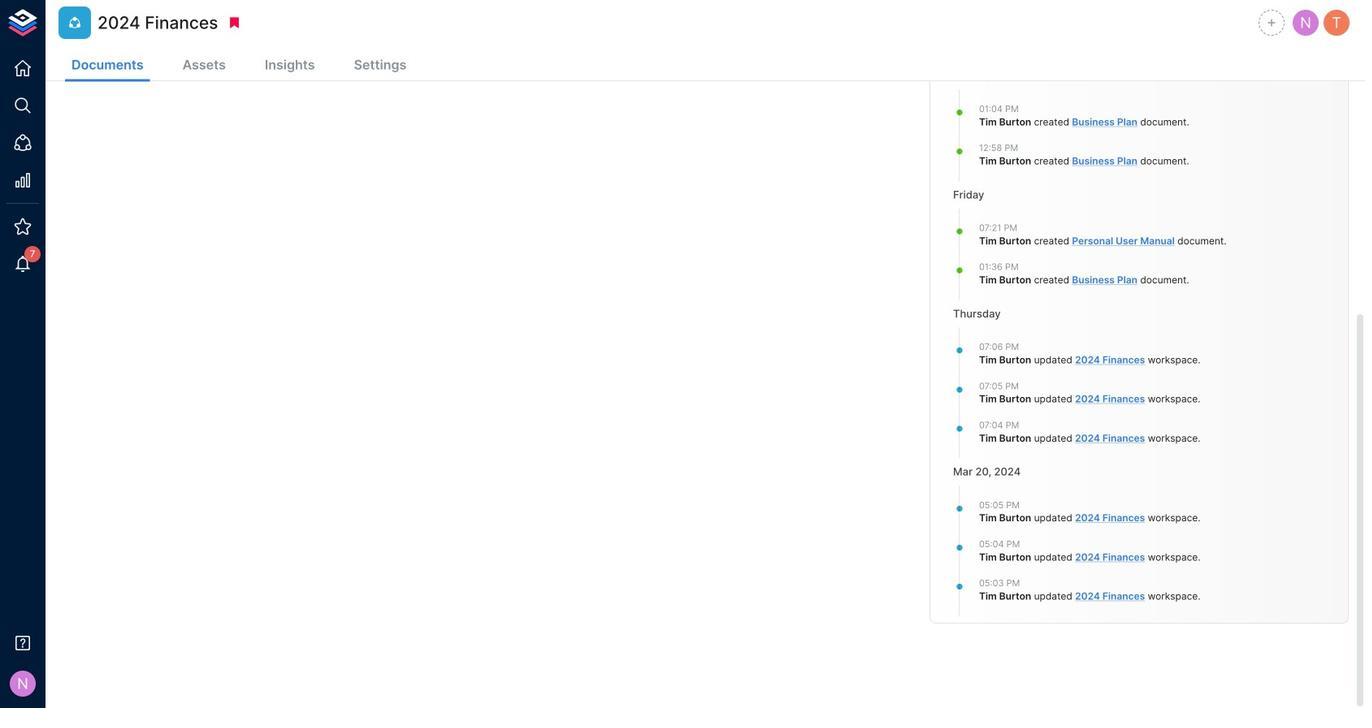 Task type: locate. For each thing, give the bounding box(es) containing it.
remove bookmark image
[[227, 15, 242, 30]]



Task type: vqa. For each thing, say whether or not it's contained in the screenshot.
Remove Bookmark image
yes



